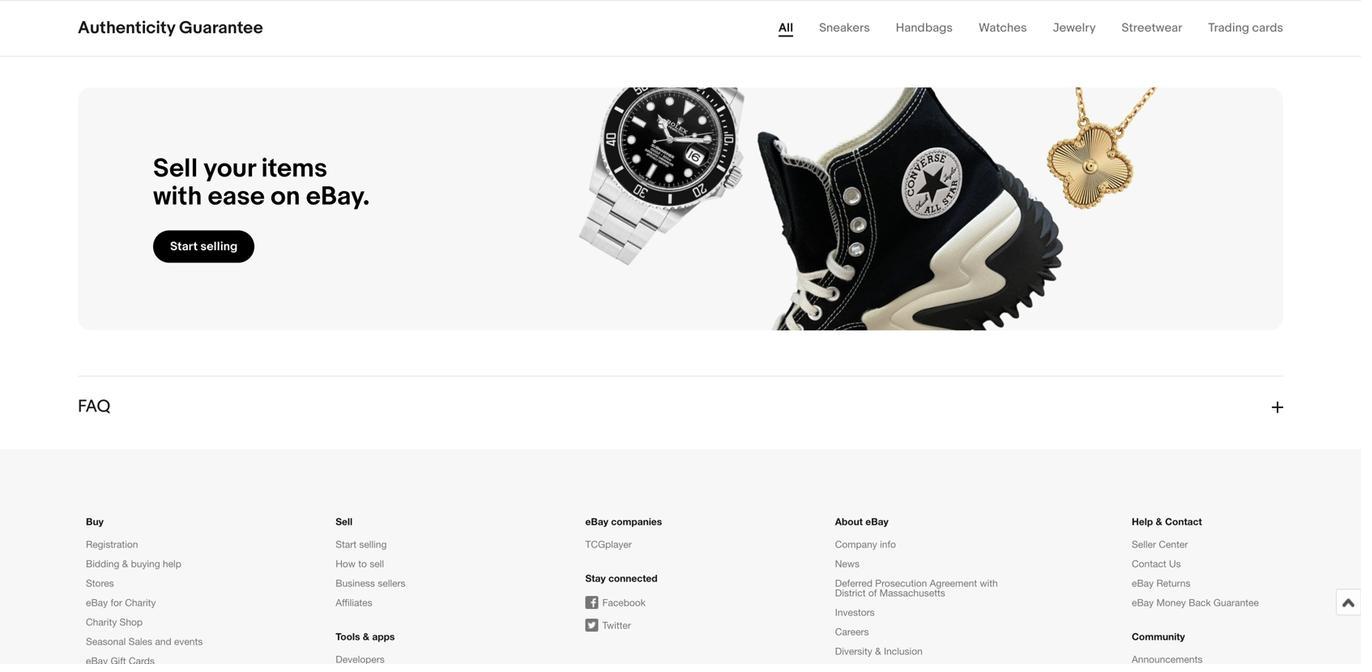 Task type: locate. For each thing, give the bounding box(es) containing it.
to
[[358, 559, 367, 570]]

0 horizontal spatial with
[[153, 181, 202, 213]]

sell left your
[[153, 153, 198, 185]]

1 vertical spatial start
[[336, 539, 357, 550]]

charity up shop
[[125, 597, 156, 609]]

how to sell link
[[336, 559, 384, 570]]

diversity
[[836, 646, 873, 657]]

affiliates
[[336, 597, 373, 609]]

authenticity
[[78, 17, 175, 39]]

sellers
[[378, 578, 406, 589]]

for
[[111, 597, 122, 609]]

inclusion
[[884, 646, 923, 657]]

1 horizontal spatial start
[[336, 539, 357, 550]]

investors
[[836, 607, 875, 619]]

ebay up info
[[866, 516, 889, 528]]

contact down seller
[[1132, 559, 1167, 570]]

1 horizontal spatial with
[[980, 578, 998, 589]]

sell for sell link
[[336, 516, 353, 528]]

stores
[[86, 578, 114, 589]]

contact
[[1166, 516, 1203, 528], [1132, 559, 1167, 570]]

shop
[[120, 617, 143, 628]]

tools & apps
[[336, 631, 395, 643]]

help & contact
[[1132, 516, 1203, 528]]

sell link
[[336, 516, 353, 528]]

faq button
[[78, 377, 1284, 437]]

contact up center
[[1166, 516, 1203, 528]]

guarantee inside "seller center contact us ebay returns ebay money back guarantee"
[[1214, 597, 1260, 609]]

sell
[[153, 153, 198, 185], [336, 516, 353, 528]]

ebay left for
[[86, 597, 108, 609]]

trading cards
[[1209, 21, 1284, 35]]

selling up "sell"
[[359, 539, 387, 550]]

1 horizontal spatial selling
[[359, 539, 387, 550]]

selling down the ease
[[201, 240, 238, 254]]

returns
[[1157, 578, 1191, 589]]

cards
[[1253, 21, 1284, 35]]

authenticity guarantee
[[78, 17, 263, 39]]

all
[[779, 21, 794, 35]]

massachusetts
[[880, 588, 946, 599]]

1 vertical spatial charity
[[86, 617, 117, 628]]

0 vertical spatial guarantee
[[179, 17, 263, 39]]

news link
[[836, 559, 860, 570]]

start selling link
[[336, 539, 387, 550]]

1 horizontal spatial sell
[[336, 516, 353, 528]]

0 vertical spatial contact
[[1166, 516, 1203, 528]]

jewelry
[[1053, 21, 1096, 35]]

contact for &
[[1166, 516, 1203, 528]]

& right diversity
[[876, 646, 882, 657]]

0 horizontal spatial selling
[[201, 240, 238, 254]]

start
[[170, 240, 198, 254], [336, 539, 357, 550]]

selling inside button
[[201, 240, 238, 254]]

prosecution
[[876, 578, 928, 589]]

sell inside sell your items with ease on ebay.
[[153, 153, 198, 185]]

&
[[1156, 516, 1163, 528], [122, 559, 128, 570], [363, 631, 370, 643], [876, 646, 882, 657]]

registration
[[86, 539, 138, 550]]

ebay returns link
[[1132, 578, 1191, 589]]

& left buying
[[122, 559, 128, 570]]

about ebay
[[836, 516, 889, 528]]

ebay up tcgplayer
[[586, 516, 609, 528]]

1 vertical spatial contact
[[1132, 559, 1167, 570]]

connected
[[609, 573, 658, 584]]

items
[[261, 153, 328, 185]]

with right agreement
[[980, 578, 998, 589]]

seller center link
[[1132, 539, 1189, 550]]

1 vertical spatial selling
[[359, 539, 387, 550]]

sell up start selling link
[[336, 516, 353, 528]]

selling
[[201, 240, 238, 254], [359, 539, 387, 550]]

bidding & buying help link
[[86, 559, 181, 570]]

selling inside start selling how to sell business sellers affiliates
[[359, 539, 387, 550]]

sell
[[370, 559, 384, 570]]

charity up the seasonal
[[86, 617, 117, 628]]

charity shop link
[[86, 617, 143, 628]]

start inside button
[[170, 240, 198, 254]]

0 horizontal spatial start
[[170, 240, 198, 254]]

ebay down contact us link
[[1132, 578, 1154, 589]]

companies
[[611, 516, 662, 528]]

with up start selling
[[153, 181, 202, 213]]

diversity & inclusion link
[[836, 646, 923, 657]]

1 horizontal spatial charity
[[125, 597, 156, 609]]

0 horizontal spatial sell
[[153, 153, 198, 185]]

with
[[153, 181, 202, 213], [980, 578, 998, 589]]

1 vertical spatial sell
[[336, 516, 353, 528]]

1 vertical spatial guarantee
[[1214, 597, 1260, 609]]

events
[[174, 636, 203, 648]]

0 vertical spatial sell
[[153, 153, 198, 185]]

about
[[836, 516, 863, 528]]

1 horizontal spatial guarantee
[[1214, 597, 1260, 609]]

& inside the company info news deferred prosecution agreement with district of massachusetts investors careers diversity & inclusion
[[876, 646, 882, 657]]

watches
[[979, 21, 1028, 35]]

registration bidding & buying help stores ebay for charity charity shop seasonal sales and events
[[86, 539, 203, 648]]

0 vertical spatial charity
[[125, 597, 156, 609]]

sell for sell your items with ease on ebay.
[[153, 153, 198, 185]]

0 vertical spatial with
[[153, 181, 202, 213]]

tcgplayer link
[[586, 539, 632, 550]]

ebay for charity link
[[86, 597, 156, 609]]

with inside the company info news deferred prosecution agreement with district of massachusetts investors careers diversity & inclusion
[[980, 578, 998, 589]]

sneakers
[[820, 21, 870, 35]]

& left apps
[[363, 631, 370, 643]]

start inside start selling how to sell business sellers affiliates
[[336, 539, 357, 550]]

contact inside "seller center contact us ebay returns ebay money back guarantee"
[[1132, 559, 1167, 570]]

watches link
[[979, 21, 1028, 35]]

ebay inside registration bidding & buying help stores ebay for charity charity shop seasonal sales and events
[[86, 597, 108, 609]]

careers link
[[836, 627, 869, 638]]

1 vertical spatial with
[[980, 578, 998, 589]]

streetwear
[[1122, 21, 1183, 35]]

seasonal sales and events link
[[86, 636, 203, 648]]

stay
[[586, 573, 606, 584]]

tools
[[336, 631, 360, 643]]

& inside registration bidding & buying help stores ebay for charity charity shop seasonal sales and events
[[122, 559, 128, 570]]

0 vertical spatial selling
[[201, 240, 238, 254]]

news
[[836, 559, 860, 570]]

how
[[336, 559, 356, 570]]

0 vertical spatial start
[[170, 240, 198, 254]]

with inside sell your items with ease on ebay.
[[153, 181, 202, 213]]



Task type: describe. For each thing, give the bounding box(es) containing it.
info
[[880, 539, 896, 550]]

buy
[[86, 516, 104, 528]]

contact for center
[[1132, 559, 1167, 570]]

facebook
[[603, 597, 646, 609]]

community link
[[1132, 631, 1186, 643]]

start for start selling
[[170, 240, 198, 254]]

on
[[271, 181, 300, 213]]

0 horizontal spatial charity
[[86, 617, 117, 628]]

buying
[[131, 559, 160, 570]]

seller center contact us ebay returns ebay money back guarantee
[[1132, 539, 1260, 609]]

deferred prosecution agreement with district of massachusetts link
[[836, 578, 1014, 599]]

selling for start selling how to sell business sellers affiliates
[[359, 539, 387, 550]]

your
[[204, 153, 256, 185]]

handbags
[[896, 21, 953, 35]]

center
[[1159, 539, 1189, 550]]

& right help
[[1156, 516, 1163, 528]]

0 horizontal spatial guarantee
[[179, 17, 263, 39]]

start selling
[[170, 240, 238, 254]]

company info link
[[836, 539, 896, 550]]

money
[[1157, 597, 1187, 609]]

bidding
[[86, 559, 119, 570]]

sales
[[129, 636, 152, 648]]

and
[[155, 636, 172, 648]]

business
[[336, 578, 375, 589]]

tcgplayer
[[586, 539, 632, 550]]

help & contact link
[[1132, 516, 1203, 528]]

ebay.
[[306, 181, 370, 213]]

start for start selling how to sell business sellers affiliates
[[336, 539, 357, 550]]

seasonal
[[86, 636, 126, 648]]

careers
[[836, 627, 869, 638]]

community
[[1132, 631, 1186, 643]]

sell your items with ease on ebay.
[[153, 153, 370, 213]]

back
[[1189, 597, 1212, 609]]

buy link
[[86, 516, 104, 528]]

ebay money back guarantee link
[[1132, 597, 1260, 609]]

help
[[1132, 516, 1154, 528]]

contact us link
[[1132, 559, 1182, 570]]

help
[[163, 559, 181, 570]]

stay connected
[[586, 573, 658, 584]]

deferred
[[836, 578, 873, 589]]

investors link
[[836, 607, 875, 619]]

district
[[836, 588, 866, 599]]

us
[[1170, 559, 1182, 570]]

stores link
[[86, 578, 114, 589]]

jewelry link
[[1053, 21, 1096, 35]]

about ebay link
[[836, 516, 889, 528]]

affiliates link
[[336, 597, 373, 609]]

of
[[869, 588, 877, 599]]

seller
[[1132, 539, 1157, 550]]

company
[[836, 539, 878, 550]]

selling for start selling
[[201, 240, 238, 254]]

registration link
[[86, 539, 138, 550]]

facebook link
[[586, 597, 646, 610]]

trading cards link
[[1209, 21, 1284, 35]]

twitter link
[[586, 619, 631, 632]]

ease
[[208, 181, 265, 213]]

streetwear link
[[1122, 21, 1183, 35]]

ebay companies
[[586, 516, 662, 528]]

agreement
[[930, 578, 978, 589]]

all link
[[779, 21, 794, 37]]

company info news deferred prosecution agreement with district of massachusetts investors careers diversity & inclusion
[[836, 539, 998, 657]]

start selling how to sell business sellers affiliates
[[336, 539, 406, 609]]

handbags link
[[896, 21, 953, 35]]

sneakers link
[[820, 21, 870, 35]]

ebay down ebay returns link in the bottom of the page
[[1132, 597, 1154, 609]]

faq
[[78, 396, 111, 417]]

business sellers link
[[336, 578, 406, 589]]

twitter
[[603, 620, 631, 631]]

start selling button
[[153, 231, 255, 263]]

trading
[[1209, 21, 1250, 35]]



Task type: vqa. For each thing, say whether or not it's contained in the screenshot.
"Tamac's Place" at bottom right
no



